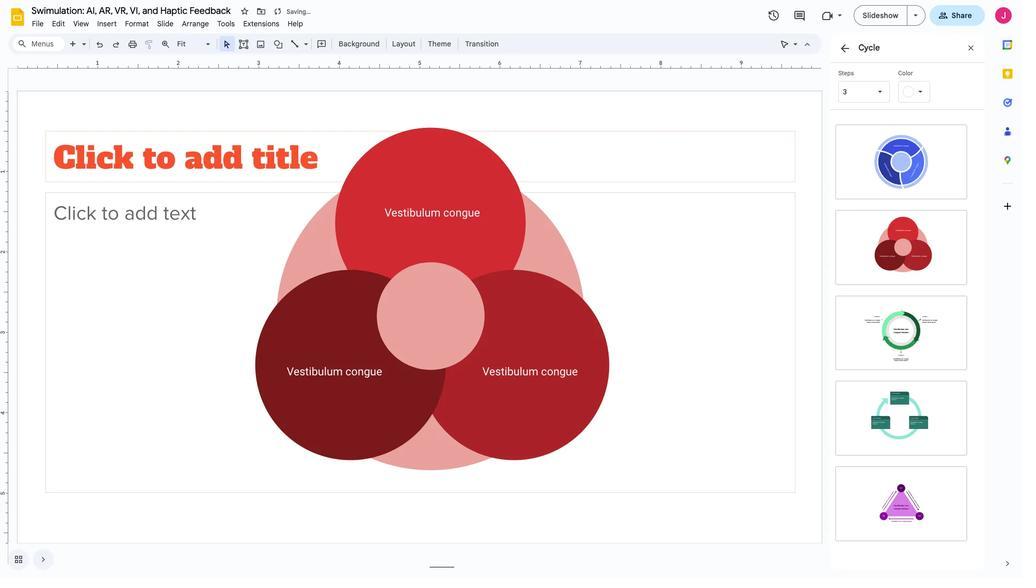 Task type: locate. For each thing, give the bounding box(es) containing it.
navigation inside cycle application
[[0, 542, 54, 579]]

file
[[32, 19, 44, 28]]

main toolbar
[[64, 36, 504, 52]]

tools menu item
[[213, 18, 239, 30]]

transition
[[465, 39, 499, 49]]

cycle application
[[0, 0, 1022, 579]]

saving…
[[287, 7, 311, 15]]

menu bar containing file
[[28, 13, 307, 30]]

share
[[952, 11, 972, 20]]

color button
[[898, 69, 950, 103]]

mode and view toolbar
[[777, 34, 816, 54]]

slide menu item
[[153, 18, 178, 30]]

transition button
[[461, 36, 503, 52]]

tab list inside menu bar 'banner'
[[993, 30, 1022, 550]]

extensions
[[243, 19, 279, 28]]

menu bar banner
[[0, 0, 1022, 579]]

tools
[[217, 19, 235, 28]]

Zoom text field
[[176, 37, 204, 51]]

share button
[[930, 5, 985, 26]]

cycle
[[859, 43, 880, 53]]

menu bar
[[28, 13, 307, 30]]

tab list
[[993, 30, 1022, 550]]

Cycle with three points with text between each. Accent color: #9c27b0, close to light purple 12. radio
[[830, 462, 973, 547]]

navigation
[[0, 542, 54, 579]]

option group
[[830, 110, 985, 547]]

saving… button
[[259, 0, 313, 554]]

steps
[[838, 70, 854, 77]]

start slideshow (⌘+enter) image
[[914, 14, 918, 17]]

Cycle with three arrows forming a circle. Accent color: #0f9d58, close to green 11. radio
[[830, 290, 973, 376]]

arrange menu item
[[178, 18, 213, 30]]

new slide with layout image
[[80, 37, 86, 41]]

insert
[[97, 19, 117, 28]]

background button
[[334, 36, 384, 52]]

slideshow button
[[854, 5, 907, 26]]

Menus field
[[13, 37, 65, 51]]



Task type: describe. For each thing, give the bounding box(es) containing it.
Star checkbox
[[237, 4, 252, 19]]

Rename text field
[[28, 4, 236, 17]]

slideshow
[[863, 11, 899, 20]]

Zoom field
[[174, 37, 215, 52]]

Cycle with three rectangular shapes along a circular arrow. Accent color: #26a69a, close to green 11. radio
[[830, 376, 973, 462]]

option group inside cycle application
[[830, 110, 985, 547]]

theme
[[428, 39, 451, 49]]

layout
[[392, 39, 416, 49]]

format menu item
[[121, 18, 153, 30]]

background
[[339, 39, 380, 49]]

arrange
[[182, 19, 209, 28]]

help
[[288, 19, 303, 28]]

cycle section
[[830, 34, 985, 571]]

format
[[125, 19, 149, 28]]

edit
[[52, 19, 65, 28]]

view menu item
[[69, 18, 93, 30]]

shape image
[[272, 37, 284, 51]]

extensions menu item
[[239, 18, 284, 30]]

file menu item
[[28, 18, 48, 30]]

view
[[73, 19, 89, 28]]

live pointer settings image
[[791, 37, 798, 41]]

insert image image
[[255, 37, 267, 51]]

help menu item
[[284, 18, 307, 30]]

layout button
[[389, 36, 419, 52]]

slide
[[157, 19, 174, 28]]

edit menu item
[[48, 18, 69, 30]]

insert menu item
[[93, 18, 121, 30]]

theme button
[[423, 36, 456, 52]]

menu bar inside menu bar 'banner'
[[28, 13, 307, 30]]

steps list box
[[838, 69, 890, 103]]

color
[[898, 70, 913, 77]]

Cycle with three sections. Accent color: #4285f4, close to cornflower blue. radio
[[830, 119, 973, 205]]

3
[[843, 88, 847, 96]]

Cycle with three circles surrounding a smaller central circle. Accent color: #db4437, close to light red berry 1. radio
[[830, 205, 973, 290]]



Task type: vqa. For each thing, say whether or not it's contained in the screenshot.
menu bar containing File
yes



